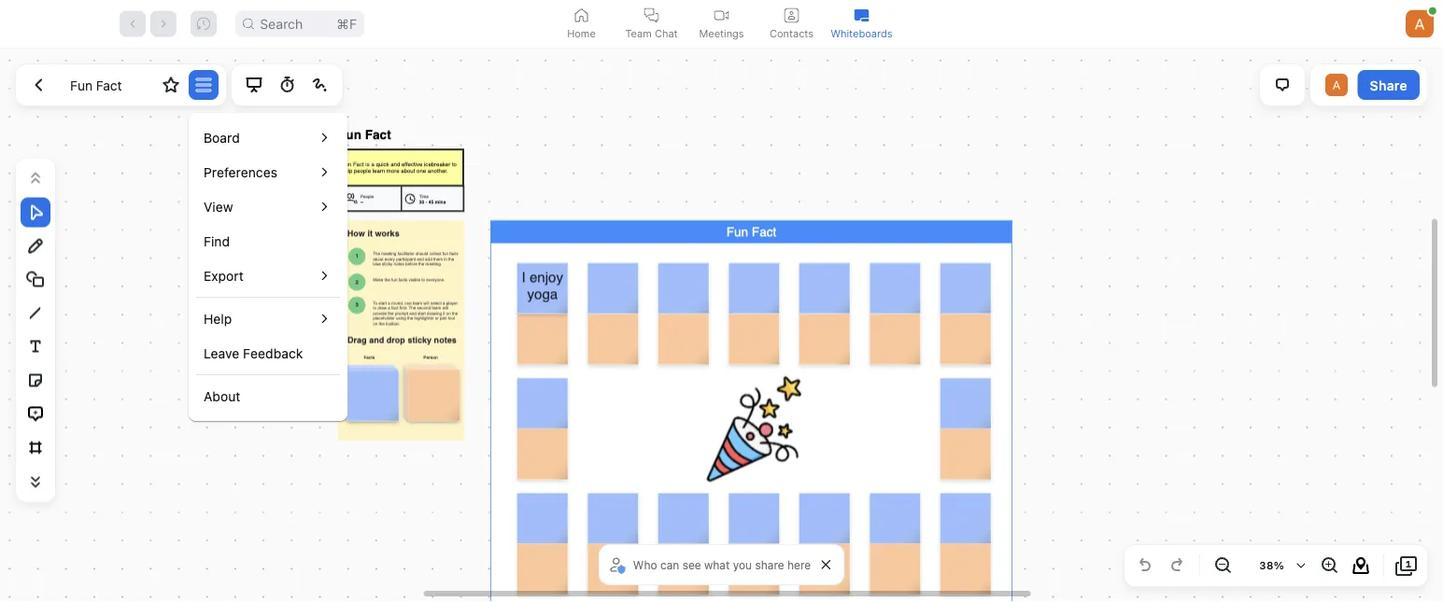 Task type: locate. For each thing, give the bounding box(es) containing it.
⌘f
[[336, 16, 357, 32]]

profile contact image
[[785, 8, 799, 23]]

team chat
[[626, 27, 678, 39]]

team
[[626, 27, 652, 39]]

home small image
[[574, 8, 589, 23], [574, 8, 589, 23]]

whiteboard small image
[[855, 8, 870, 23]]

contacts button
[[757, 0, 827, 48]]

video on image
[[714, 8, 729, 23], [714, 8, 729, 23]]

team chat image
[[644, 8, 659, 23], [644, 8, 659, 23]]

online image
[[1430, 7, 1437, 15], [1430, 7, 1437, 15]]

avatar image
[[1406, 10, 1434, 38]]

whiteboard small image
[[855, 8, 870, 23]]

whiteboards button
[[827, 0, 897, 48]]

tab list
[[547, 0, 897, 48]]

whiteboards
[[831, 27, 893, 39]]



Task type: describe. For each thing, give the bounding box(es) containing it.
chat
[[655, 27, 678, 39]]

meetings button
[[687, 0, 757, 48]]

meetings
[[699, 27, 744, 39]]

home button
[[547, 0, 617, 48]]

team chat button
[[617, 0, 687, 48]]

search
[[260, 16, 303, 32]]

magnifier image
[[243, 18, 254, 29]]

tab list containing home
[[547, 0, 897, 48]]

contacts
[[770, 27, 814, 39]]

magnifier image
[[243, 18, 254, 29]]

home
[[567, 27, 596, 39]]

profile contact image
[[785, 8, 799, 23]]



Task type: vqa. For each thing, say whether or not it's contained in the screenshot.
Contacts
yes



